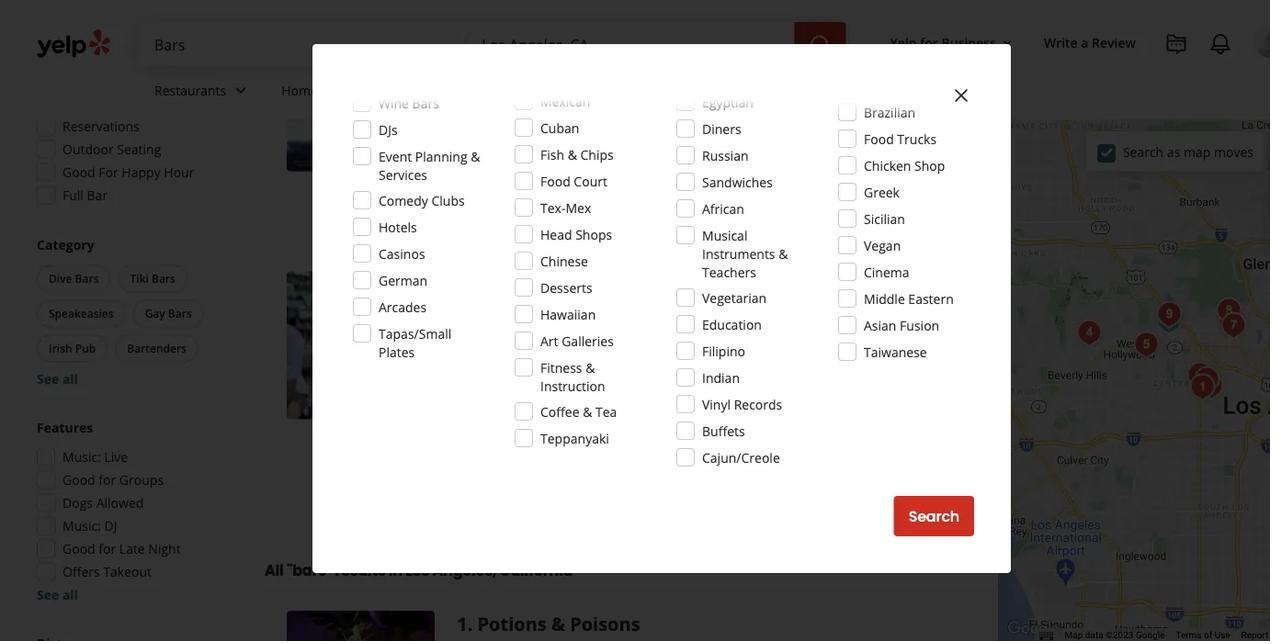 Task type: locate. For each thing, give the bounding box(es) containing it.
4:14 pm
[[130, 72, 178, 89]]

head shops
[[541, 226, 612, 243]]

all down irish pub button
[[62, 371, 78, 388]]

"came here about three times and i'm so in love with this place, the vibe and scene is cute and colorful! if you want a laid back place to drink or eat or both. this is the place for…"
[[477, 413, 936, 467]]

1 vertical spatial vegan
[[588, 385, 625, 402]]

0 horizontal spatial takeout
[[103, 564, 152, 581]]

vegan down sicilian
[[864, 237, 901, 254]]

2 good from the top
[[63, 472, 95, 489]]

view website link
[[808, 482, 940, 522]]

category
[[37, 236, 94, 254]]

for up dogs allowed
[[99, 472, 116, 489]]

1 horizontal spatial or
[[896, 432, 909, 449]]

2 previous image from the top
[[294, 335, 316, 357]]

a right the write
[[1081, 34, 1089, 51]]

1 vertical spatial until
[[495, 359, 522, 376]]

fitness
[[541, 359, 582, 376]]

bars right tiki
[[152, 271, 175, 286]]

favorite
[[554, 155, 601, 172]]

1 horizontal spatial vegan
[[864, 237, 901, 254]]

4.0
[[564, 302, 582, 319]]

coffee & tea
[[541, 403, 617, 421]]

0 vertical spatial takeout
[[672, 207, 715, 222]]

0 horizontal spatial pm
[[159, 72, 178, 89]]

16 checkmark v2 image left the outdoor seating
[[457, 207, 472, 221]]

in inside "came here about three times and i'm so in love with this place, the vibe and scene is cute and colorful! if you want a laid back place to drink or eat or both. this is the place for…"
[[726, 413, 738, 431]]

is down cute
[[540, 450, 549, 467]]

1 vertical spatial food
[[541, 172, 571, 190]]

0 vertical spatial a
[[1081, 34, 1089, 51]]

coffee
[[541, 403, 580, 421]]

2 friendly from the left
[[629, 385, 674, 402]]

1 vertical spatial place
[[576, 450, 607, 467]]

indian
[[702, 369, 740, 387]]

art galleries
[[541, 332, 614, 350]]

for for business
[[920, 34, 939, 51]]

0 horizontal spatial bar
[[87, 187, 108, 204]]

1 vertical spatial all
[[62, 587, 78, 604]]

or
[[857, 432, 870, 449], [896, 432, 909, 449]]

bars left "art"
[[508, 331, 533, 347]]

all down offers
[[62, 587, 78, 604]]

1 horizontal spatial outdoor
[[476, 207, 521, 222]]

tapas/small
[[379, 325, 452, 342]]

1 horizontal spatial is
[[540, 450, 549, 467]]

0 vertical spatial pm
[[159, 72, 178, 89]]

speakeasies button
[[37, 300, 126, 328]]

and down about
[[557, 432, 580, 449]]

music: for music: dj
[[63, 518, 101, 535]]

& right "potions"
[[552, 611, 565, 637]]

laid
[[716, 432, 738, 449]]

0 vertical spatial for
[[920, 34, 939, 51]]

so
[[709, 413, 723, 431]]

2 music: from the top
[[63, 518, 101, 535]]

notifications image
[[1210, 33, 1232, 55]]

pub
[[75, 341, 96, 356]]

0 vertical spatial search
[[1123, 143, 1164, 161]]

1 horizontal spatial friendly
[[629, 385, 674, 402]]

teachers
[[702, 263, 757, 281]]

"came
[[477, 413, 516, 431]]

0 horizontal spatial outdoor
[[63, 141, 114, 158]]

2 horizontal spatial services
[[457, 81, 506, 99]]

0 vertical spatial group
[[31, 42, 228, 210]]

1 vertical spatial a
[[706, 432, 713, 449]]

more up sandwiches
[[714, 155, 747, 172]]

& inside event planning & services
[[471, 148, 480, 165]]

0 vertical spatial more
[[714, 155, 747, 172]]

2 vertical spatial good
[[63, 541, 95, 558]]

clubs
[[432, 192, 465, 209]]

group containing suggested
[[31, 42, 228, 210]]

takeout up musical
[[672, 207, 715, 222]]

and right vibe
[[913, 413, 936, 431]]

1 vertical spatial good
[[63, 472, 95, 489]]

for for late
[[99, 541, 116, 558]]

back
[[741, 432, 769, 449]]

3 good from the top
[[63, 541, 95, 558]]

0 horizontal spatial and
[[557, 432, 580, 449]]

1 vertical spatial is
[[540, 450, 549, 467]]

2 see from the top
[[37, 587, 59, 604]]

place down colorful!
[[576, 450, 607, 467]]

good up the full
[[63, 164, 95, 181]]

vegan up tea
[[588, 385, 625, 402]]

poisons
[[570, 611, 640, 637]]

1 vertical spatial in
[[389, 560, 403, 581]]

2 vertical spatial group
[[31, 419, 228, 604]]

view website
[[826, 492, 923, 513]]

truly
[[457, 272, 504, 297]]

1 vertical spatial for
[[99, 472, 116, 489]]

info icon image
[[680, 385, 694, 400], [680, 385, 694, 400]]

0 vertical spatial all
[[62, 371, 78, 388]]

full
[[63, 187, 84, 204]]

and up you
[[661, 413, 684, 431]]

good for happy hour
[[63, 164, 194, 181]]

1 or from the left
[[857, 432, 870, 449]]

vinyl
[[702, 396, 731, 413]]

tu madre - los feliz image
[[1211, 293, 1248, 330]]

good
[[63, 164, 95, 181], [63, 472, 95, 489], [63, 541, 95, 558]]

1 vertical spatial the
[[553, 450, 572, 467]]

until for until 11:30 pm
[[495, 359, 522, 376]]

1 friendly from the left
[[498, 385, 544, 402]]

1 music: from the top
[[63, 449, 101, 466]]

more down you
[[646, 450, 680, 467]]

until left midnight
[[495, 88, 522, 105]]

food up "chicken"
[[864, 130, 894, 148]]

good for good for happy hour
[[63, 164, 95, 181]]

cajun/creole
[[702, 449, 780, 467]]

music: down features
[[63, 449, 101, 466]]

truly la link
[[457, 272, 532, 297]]

1 slideshow element from the top
[[287, 23, 435, 172]]

drink
[[823, 432, 854, 449]]

2 slideshow element from the top
[[287, 272, 435, 420]]

0 vertical spatial good
[[63, 164, 95, 181]]

write a review
[[1044, 34, 1136, 51]]

1 horizontal spatial services
[[379, 166, 428, 183]]

1 vertical spatial group
[[33, 236, 228, 388]]

for right yelp
[[920, 34, 939, 51]]

i'm
[[687, 413, 706, 431]]

bars for gay bars
[[168, 306, 192, 321]]

see all button down irish
[[37, 371, 78, 388]]

bars right dive
[[75, 271, 99, 286]]

0 vertical spatial previous image
[[294, 86, 316, 109]]

map data ©2023 google
[[1065, 630, 1165, 641]]

(286
[[586, 302, 612, 319]]

0 vertical spatial see all button
[[37, 371, 78, 388]]

seating
[[117, 141, 161, 158]]

food down your
[[541, 172, 571, 190]]

2 vertical spatial for
[[99, 541, 116, 558]]

comedy clubs
[[379, 192, 465, 209]]

0 horizontal spatial friendly
[[498, 385, 544, 402]]

& right planning
[[471, 148, 480, 165]]

1 vertical spatial more
[[646, 450, 680, 467]]

greek
[[864, 183, 900, 201]]

all
[[62, 371, 78, 388], [62, 587, 78, 604]]

home services
[[282, 81, 370, 99]]

& inside the fitness & instruction
[[586, 359, 595, 376]]

taiwanese
[[864, 343, 927, 361]]

bars right the wine
[[412, 94, 439, 112]]

16 chevron down v2 image
[[1000, 36, 1015, 50]]

1 horizontal spatial the
[[861, 413, 881, 431]]

friendly down until 11:30 pm
[[498, 385, 544, 402]]

vinyl records
[[702, 396, 783, 413]]

0 vertical spatial is
[[515, 432, 525, 449]]

0 vertical spatial see
[[37, 371, 59, 388]]

1 see from the top
[[37, 371, 59, 388]]

0 vertical spatial until
[[495, 88, 522, 105]]

food for food trucks
[[864, 130, 894, 148]]

times
[[625, 413, 658, 431]]

1 horizontal spatial more
[[714, 155, 747, 172]]

services inside event planning & services
[[379, 166, 428, 183]]

yelp
[[891, 34, 917, 51]]

bars inside "search" dialog
[[412, 94, 439, 112]]

here
[[520, 413, 547, 431]]

vegetarian
[[702, 289, 767, 307]]

2 see all from the top
[[37, 587, 78, 604]]

2 see all button from the top
[[37, 587, 78, 604]]

the up eat
[[861, 413, 881, 431]]

musical
[[702, 227, 748, 244]]

2 all from the top
[[62, 587, 78, 604]]

0 vertical spatial the
[[861, 413, 881, 431]]

vegan for vegan
[[864, 237, 901, 254]]

"bars"
[[287, 560, 332, 581]]

a
[[1081, 34, 1089, 51], [706, 432, 713, 449]]

bar right the full
[[87, 187, 108, 204]]

good for good for groups
[[63, 472, 95, 489]]

good up offers
[[63, 541, 95, 558]]

& left tea
[[583, 403, 592, 421]]

until up pet friendly
[[495, 359, 522, 376]]

1 horizontal spatial in
[[726, 413, 738, 431]]

1 horizontal spatial food
[[864, 130, 894, 148]]

0 horizontal spatial search
[[909, 507, 960, 527]]

1 vertical spatial outdoor
[[476, 207, 521, 222]]

arcades
[[379, 298, 427, 316]]

& right 'instruments'
[[779, 245, 788, 262]]

0 vertical spatial see all
[[37, 371, 78, 388]]

1 vertical spatial see all button
[[37, 587, 78, 604]]

fusion
[[900, 317, 940, 334]]

1 vertical spatial slideshow element
[[287, 272, 435, 420]]

dogs
[[63, 495, 93, 512]]

casinos
[[379, 245, 425, 262]]

0 vertical spatial slideshow element
[[287, 23, 435, 172]]

search for search
[[909, 507, 960, 527]]

0 vertical spatial in
[[726, 413, 738, 431]]

see all down offers
[[37, 587, 78, 604]]

services down 'event'
[[379, 166, 428, 183]]

(286 reviews) link
[[586, 300, 664, 320]]

0 horizontal spatial place
[[576, 450, 607, 467]]

instruction
[[541, 377, 606, 395]]

1 horizontal spatial search
[[1123, 143, 1164, 161]]

services right the auto
[[457, 81, 506, 99]]

&
[[568, 146, 577, 163], [471, 148, 480, 165], [779, 245, 788, 262], [586, 359, 595, 376], [583, 403, 592, 421], [552, 611, 565, 637]]

as
[[1167, 143, 1181, 161]]

outdoor seating
[[476, 207, 562, 222]]

happy
[[122, 164, 161, 181]]

slideshow element for until midnight
[[287, 23, 435, 172]]

24 chevron down v2 image
[[230, 79, 252, 102]]

search dialog
[[0, 0, 1271, 642]]

write
[[1044, 34, 1078, 51]]

search inside button
[[909, 507, 960, 527]]

0 horizontal spatial or
[[857, 432, 870, 449]]

previous image right 24 chevron down v2 image at the left top
[[294, 86, 316, 109]]

music: for music: live
[[63, 449, 101, 466]]

arts district
[[544, 331, 614, 348]]

& up the instruction
[[586, 359, 595, 376]]

0 horizontal spatial the
[[553, 450, 572, 467]]

for up the offers takeout at bottom
[[99, 541, 116, 558]]

see all down irish
[[37, 371, 78, 388]]

0 horizontal spatial 16 checkmark v2 image
[[457, 207, 472, 221]]

bars for wine bars
[[412, 94, 439, 112]]

1 vertical spatial see all
[[37, 587, 78, 604]]

see all button for category
[[37, 371, 78, 388]]

outdoor seating
[[63, 141, 161, 158]]

1 see all from the top
[[37, 371, 78, 388]]

place down with
[[772, 432, 804, 449]]

0 vertical spatial music:
[[63, 449, 101, 466]]

slideshow element
[[287, 23, 435, 172], [287, 272, 435, 420]]

1 good from the top
[[63, 164, 95, 181]]

search button
[[894, 496, 975, 537]]

1 horizontal spatial pm
[[561, 359, 581, 376]]

bar right the '+' at the top left of the page
[[619, 23, 651, 49]]

0 horizontal spatial food
[[541, 172, 571, 190]]

or down vibe
[[896, 432, 909, 449]]

None search field
[[140, 22, 850, 66]]

auto services
[[425, 81, 506, 99]]

enjoy
[[473, 155, 505, 172]]

previous image left plates in the bottom of the page
[[294, 335, 316, 357]]

groups
[[119, 472, 164, 489]]

1 until from the top
[[495, 88, 522, 105]]

1 vertical spatial see
[[37, 587, 59, 604]]

16 checkmark v2 image
[[457, 207, 472, 221], [577, 207, 592, 221]]

1 previous image from the top
[[294, 86, 316, 109]]

in left los
[[389, 560, 403, 581]]

0 horizontal spatial vegan
[[588, 385, 625, 402]]

good up dogs
[[63, 472, 95, 489]]

map
[[1184, 143, 1211, 161]]

& right fish
[[568, 146, 577, 163]]

0 vertical spatial vegan
[[864, 237, 901, 254]]

1 vertical spatial music:
[[63, 518, 101, 535]]

more
[[561, 81, 593, 99]]

tiki bars
[[130, 271, 175, 286]]

takeout
[[672, 207, 715, 222], [103, 564, 152, 581]]

previous image
[[294, 86, 316, 109], [294, 335, 316, 357]]

hawaiian
[[541, 306, 596, 323]]

bars right gay
[[168, 306, 192, 321]]

the down teppanyaki
[[553, 450, 572, 467]]

pm up the instruction
[[561, 359, 581, 376]]

1 horizontal spatial takeout
[[672, 207, 715, 222]]

1 horizontal spatial 16 checkmark v2 image
[[577, 207, 592, 221]]

with
[[769, 413, 795, 431]]

music: down dogs
[[63, 518, 101, 535]]

applebee's
[[457, 23, 556, 49]]

bars for cocktail bars
[[508, 331, 533, 347]]

0 vertical spatial outdoor
[[63, 141, 114, 158]]

see all button down offers
[[37, 587, 78, 604]]

applebee's grill + bar image
[[287, 23, 435, 172]]

tiki-ti cocktail lounge image
[[1213, 304, 1250, 341]]

1 all from the top
[[62, 371, 78, 388]]

friendly up times
[[629, 385, 674, 402]]

a left laid
[[706, 432, 713, 449]]

outdoor down the reservations at the left
[[63, 141, 114, 158]]

1 see all button from the top
[[37, 371, 78, 388]]

& inside the musical instruments & teachers
[[779, 245, 788, 262]]

search as map moves
[[1123, 143, 1254, 161]]

pm right 4:14
[[159, 72, 178, 89]]

outdoor left seating
[[476, 207, 521, 222]]

16 checkmark v2 image up head shops
[[577, 207, 592, 221]]

0 vertical spatial bar
[[619, 23, 651, 49]]

1 vertical spatial search
[[909, 507, 960, 527]]

1 . potions & poisons
[[457, 611, 640, 637]]

services left 24 chevron down v2 icon
[[321, 81, 370, 99]]

2 until from the top
[[495, 359, 522, 376]]

0 vertical spatial food
[[864, 130, 894, 148]]

for inside "button"
[[920, 34, 939, 51]]

previous image for until 11:30 pm
[[294, 335, 316, 357]]

0 horizontal spatial a
[[706, 432, 713, 449]]

is up 'this'
[[515, 432, 525, 449]]

or left eat
[[857, 432, 870, 449]]

1 vertical spatial previous image
[[294, 335, 316, 357]]

0 horizontal spatial services
[[321, 81, 370, 99]]

takeout down late
[[103, 564, 152, 581]]

group
[[31, 42, 228, 210], [33, 236, 228, 388], [31, 419, 228, 604]]

galleries
[[562, 332, 614, 350]]

1 horizontal spatial place
[[772, 432, 804, 449]]

in right so
[[726, 413, 738, 431]]

truly la image
[[287, 272, 435, 420]]

bars
[[412, 94, 439, 112], [75, 271, 99, 286], [152, 271, 175, 286], [168, 306, 192, 321], [508, 331, 533, 347]]

fish
[[541, 146, 565, 163]]

vegan inside "search" dialog
[[864, 237, 901, 254]]

head
[[541, 226, 572, 243]]



Task type: describe. For each thing, give the bounding box(es) containing it.
bars for tiki bars
[[152, 271, 175, 286]]

tex-mex
[[541, 199, 591, 217]]

user actions element
[[876, 23, 1271, 136]]

projects image
[[1166, 33, 1188, 55]]

0 horizontal spatial in
[[389, 560, 403, 581]]

a inside "came here about three times and i'm so in love with this place, the vibe and scene is cute and colorful! if you want a laid back place to drink or eat or both. this is the place for…"
[[706, 432, 713, 449]]

previous image for until midnight
[[294, 86, 316, 109]]

friendly for vegan friendly
[[629, 385, 674, 402]]

la
[[509, 272, 532, 297]]

drugstore cowboy image
[[1216, 308, 1252, 344]]

1 vertical spatial takeout
[[103, 564, 152, 581]]

group containing features
[[31, 419, 228, 604]]

1 horizontal spatial a
[[1081, 34, 1089, 51]]

close image
[[951, 85, 973, 107]]

see all for features
[[37, 587, 78, 604]]

for for groups
[[99, 472, 116, 489]]

filipino
[[702, 342, 746, 360]]

german
[[379, 272, 428, 289]]

.
[[468, 611, 473, 637]]

middle eastern
[[864, 290, 954, 308]]

see for features
[[37, 587, 59, 604]]

vegan friendly
[[588, 385, 674, 402]]

4:14
[[130, 72, 155, 89]]

1
[[457, 611, 468, 637]]

gangnam pocha image
[[1182, 357, 1218, 394]]

colorful!
[[583, 432, 633, 449]]

2 horizontal spatial and
[[913, 413, 936, 431]]

fitness & instruction
[[541, 359, 606, 395]]

slideshow element for until 11:30 pm
[[287, 272, 435, 420]]

all for features
[[62, 587, 78, 604]]

cocktail
[[461, 331, 505, 347]]

yelp for business
[[891, 34, 997, 51]]

art
[[541, 332, 559, 350]]

place,
[[823, 413, 858, 431]]

report
[[1242, 630, 1269, 641]]

cocktail bars
[[461, 331, 533, 347]]

all "bars" results in los angeles, california
[[265, 560, 573, 581]]

bars for dive bars
[[75, 271, 99, 286]]

google
[[1136, 630, 1165, 641]]

sandwiches
[[702, 173, 773, 191]]

district
[[571, 331, 614, 348]]

1 16 checkmark v2 image from the left
[[457, 207, 472, 221]]

grill
[[561, 23, 599, 49]]

full bar
[[63, 187, 108, 204]]

cute
[[528, 432, 554, 449]]

16 vegan v2 image
[[570, 386, 585, 401]]

features
[[37, 419, 93, 437]]

(286 reviews)
[[586, 302, 664, 319]]

late
[[119, 541, 145, 558]]

delivery
[[595, 207, 639, 222]]

yelp for business button
[[883, 26, 1022, 59]]

buffets
[[702, 422, 745, 440]]

next image
[[406, 86, 428, 109]]

allowed
[[96, 495, 144, 512]]

business categories element
[[140, 66, 1271, 120]]

terms
[[1176, 630, 1202, 641]]

brazilian
[[864, 103, 916, 121]]

0 horizontal spatial more
[[646, 450, 680, 467]]

1 vertical spatial pm
[[561, 359, 581, 376]]

applebee's grill + bar
[[457, 23, 651, 49]]

pm inside group
[[159, 72, 178, 89]]

for…"
[[611, 450, 643, 467]]

services for auto services
[[457, 81, 506, 99]]

love
[[741, 413, 766, 431]]

good for groups
[[63, 472, 164, 489]]

all for category
[[62, 371, 78, 388]]

bar next door image
[[1071, 315, 1108, 352]]

cuban
[[541, 119, 580, 137]]

1 horizontal spatial and
[[661, 413, 684, 431]]

egyptian
[[702, 93, 754, 111]]

more link
[[646, 450, 680, 467]]

food for food court
[[541, 172, 571, 190]]

gay
[[145, 306, 165, 321]]

gay bars
[[145, 306, 192, 321]]

until for until midnight
[[495, 88, 522, 105]]

this
[[798, 413, 820, 431]]

chicken
[[864, 157, 912, 174]]

djs
[[379, 121, 398, 138]]

event planning & services
[[379, 148, 480, 183]]

scene
[[477, 432, 512, 449]]

noir hollywood image
[[1151, 297, 1188, 333]]

mex
[[566, 199, 591, 217]]

friendly for pet friendly
[[498, 385, 544, 402]]

0 horizontal spatial is
[[515, 432, 525, 449]]

restaurants link
[[140, 66, 267, 120]]

website
[[864, 492, 923, 513]]

middle
[[864, 290, 905, 308]]

view
[[826, 492, 860, 513]]

good for good for late night
[[63, 541, 95, 558]]

24 chevron down v2 image
[[374, 79, 396, 102]]

truly la
[[457, 272, 532, 297]]

event
[[379, 148, 412, 165]]

more inside dollarita's® back! enjoy at your favorite applebee's. read more
[[714, 155, 747, 172]]

use
[[1215, 630, 1231, 641]]

good for late night
[[63, 541, 181, 558]]

music: dj
[[63, 518, 117, 535]]

bartenders
[[127, 341, 187, 356]]

want
[[673, 432, 702, 449]]

apb image
[[1128, 327, 1165, 364]]

about
[[551, 413, 586, 431]]

keyboard shortcuts image
[[1039, 632, 1054, 641]]

search for search as map moves
[[1123, 143, 1164, 161]]

2 or from the left
[[896, 432, 909, 449]]

map region
[[976, 0, 1271, 642]]

see all for category
[[37, 371, 78, 388]]

warwick image
[[1151, 303, 1188, 340]]

write a review link
[[1037, 26, 1144, 59]]

hotels
[[379, 218, 417, 236]]

seoul salon restaurant & bar image
[[1189, 362, 1226, 399]]

seating
[[524, 207, 562, 222]]

see for category
[[37, 371, 59, 388]]

1 vertical spatial bar
[[87, 187, 108, 204]]

auto
[[425, 81, 454, 99]]

next image
[[406, 335, 428, 357]]

vegan for vegan friendly
[[588, 385, 625, 402]]

potions & poisons image
[[1184, 369, 1221, 406]]

angeles,
[[433, 560, 497, 581]]

see all button for features
[[37, 587, 78, 604]]

music: live
[[63, 449, 128, 466]]

r bar image
[[1193, 368, 1230, 405]]

4 star rating image
[[457, 302, 556, 321]]

speakeasies
[[49, 306, 114, 321]]

outdoor for outdoor seating
[[476, 207, 521, 222]]

court
[[574, 172, 608, 190]]

2 16 checkmark v2 image from the left
[[577, 207, 592, 221]]

applebee's grill + bar link
[[457, 23, 651, 49]]

report 
[[1242, 630, 1271, 641]]

google image
[[1004, 618, 1064, 642]]

outdoor for outdoor seating
[[63, 141, 114, 158]]

of
[[1204, 630, 1213, 641]]

dive bars
[[49, 271, 99, 286]]

search image
[[810, 34, 832, 56]]

dive
[[49, 271, 72, 286]]

services for home services
[[321, 81, 370, 99]]

1 horizontal spatial bar
[[619, 23, 651, 49]]

4.0 link
[[564, 300, 582, 320]]

auto services link
[[411, 66, 546, 120]]

sicilian
[[864, 210, 905, 228]]

0 vertical spatial place
[[772, 432, 804, 449]]

this
[[512, 450, 537, 467]]

pet
[[476, 385, 495, 402]]

group containing category
[[33, 236, 228, 388]]

shop
[[915, 157, 945, 174]]



Task type: vqa. For each thing, say whether or not it's contained in the screenshot.
Head at the left top
yes



